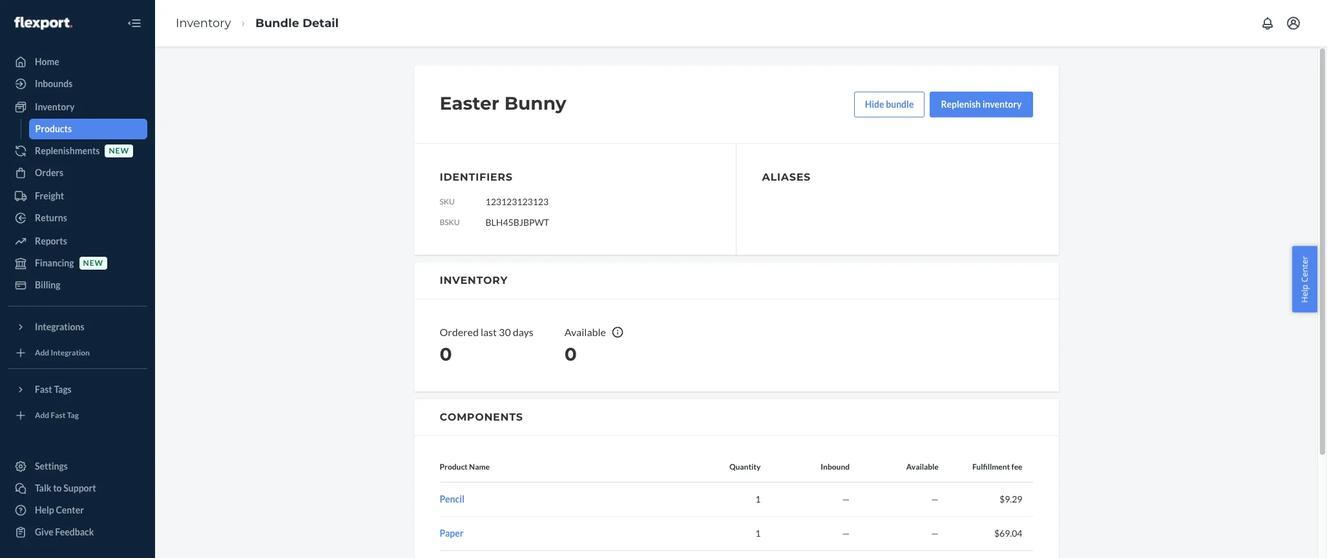 Task type: vqa. For each thing, say whether or not it's contained in the screenshot.
0
yes



Task type: describe. For each thing, give the bounding box(es) containing it.
inbounds link
[[8, 74, 147, 94]]

1 vertical spatial fast
[[51, 411, 66, 421]]

$9.29
[[1000, 494, 1022, 505]]

add fast tag link
[[8, 406, 147, 426]]

inventory inside breadcrumbs navigation
[[176, 16, 231, 30]]

pencil link
[[440, 494, 464, 505]]

new for financing
[[83, 259, 103, 268]]

paper
[[440, 529, 463, 540]]

fulfillment fee
[[972, 463, 1022, 472]]

0 inside ordered last 30 days 0
[[440, 344, 452, 366]]

add integration
[[35, 349, 90, 358]]

give feedback button
[[8, 523, 147, 543]]

new for replenishments
[[109, 146, 129, 156]]

1 for $69.04
[[755, 529, 761, 540]]

billing link
[[8, 275, 147, 296]]

product name
[[440, 463, 490, 472]]

fast tags button
[[8, 380, 147, 401]]

fast tags
[[35, 384, 72, 395]]

help center link
[[8, 501, 147, 521]]

ordered
[[440, 326, 479, 339]]

product
[[440, 463, 468, 472]]

replenishments
[[35, 145, 100, 156]]

bunny
[[504, 92, 566, 114]]

identifiers element
[[440, 170, 710, 229]]

bsku
[[440, 218, 460, 228]]

blh45bjbpwt
[[486, 217, 549, 228]]

quantity
[[729, 463, 761, 472]]

last
[[481, 326, 497, 339]]

orders link
[[8, 163, 147, 183]]

inbound
[[821, 463, 850, 472]]

fast inside dropdown button
[[35, 384, 52, 395]]

0 horizontal spatial inventory
[[35, 101, 75, 112]]

hide
[[865, 99, 884, 110]]

returns
[[35, 213, 67, 224]]

2 vertical spatial inventory
[[440, 275, 508, 287]]

open notifications image
[[1260, 16, 1275, 31]]

feedback
[[55, 527, 94, 538]]

breadcrumbs navigation
[[165, 4, 349, 42]]

integrations
[[35, 322, 84, 333]]

open account menu image
[[1286, 16, 1301, 31]]

add fast tag
[[35, 411, 79, 421]]

1 vertical spatial help center
[[35, 505, 84, 516]]

billing
[[35, 280, 60, 291]]

detail
[[302, 16, 339, 30]]

replenish
[[941, 99, 981, 110]]

tag
[[67, 411, 79, 421]]

add integration link
[[8, 343, 147, 364]]

freight
[[35, 191, 64, 202]]

talk
[[35, 483, 51, 494]]

reports link
[[8, 231, 147, 252]]

replenish inventory button
[[930, 92, 1033, 118]]

products
[[35, 123, 72, 134]]

to
[[53, 483, 62, 494]]

123123123123
[[486, 196, 549, 207]]

inventory element
[[414, 263, 1059, 392]]

bundle
[[255, 16, 299, 30]]

identifiers
[[440, 171, 513, 183]]

products link
[[29, 119, 147, 140]]

bundle detail
[[255, 16, 339, 30]]

settings link
[[8, 457, 147, 477]]



Task type: locate. For each thing, give the bounding box(es) containing it.
support
[[63, 483, 96, 494]]

available inside the 'inventory' element
[[564, 326, 606, 339]]

inventory
[[983, 99, 1022, 110]]

give
[[35, 527, 53, 538]]

name
[[469, 463, 490, 472]]

1 horizontal spatial help center
[[1299, 256, 1311, 303]]

$69.04
[[994, 529, 1022, 540]]

add for add integration
[[35, 349, 49, 358]]

add inside "link"
[[35, 349, 49, 358]]

fulfillment
[[972, 463, 1010, 472]]

reports
[[35, 236, 67, 247]]

give feedback
[[35, 527, 94, 538]]

0 horizontal spatial available
[[564, 326, 606, 339]]

2 horizontal spatial inventory
[[440, 275, 508, 287]]

1 1 from the top
[[755, 494, 761, 505]]

0 horizontal spatial inventory link
[[8, 97, 147, 118]]

0 vertical spatial center
[[1299, 256, 1311, 282]]

returns link
[[8, 208, 147, 229]]

days
[[513, 326, 533, 339]]

talk to support
[[35, 483, 96, 494]]

add left integration
[[35, 349, 49, 358]]

integration
[[51, 349, 90, 358]]

talk to support button
[[8, 479, 147, 499]]

add down "fast tags"
[[35, 411, 49, 421]]

home link
[[8, 52, 147, 72]]

0 vertical spatial new
[[109, 146, 129, 156]]

1 horizontal spatial inventory
[[176, 16, 231, 30]]

financing
[[35, 258, 74, 269]]

close navigation image
[[127, 16, 142, 31]]

center inside button
[[1299, 256, 1311, 282]]

ordered last 30 days 0
[[440, 326, 533, 366]]

new
[[109, 146, 129, 156], [83, 259, 103, 268]]

1 for $9.29
[[755, 494, 761, 505]]

paper link
[[440, 529, 463, 540]]

pencil
[[440, 494, 464, 505]]

0
[[440, 344, 452, 366], [564, 344, 577, 366]]

help center
[[1299, 256, 1311, 303], [35, 505, 84, 516]]

1
[[755, 494, 761, 505], [755, 529, 761, 540]]

tags
[[54, 384, 72, 395]]

sku
[[440, 197, 455, 207]]

1 add from the top
[[35, 349, 49, 358]]

replenish inventory
[[941, 99, 1022, 110]]

orders
[[35, 167, 63, 178]]

fast
[[35, 384, 52, 395], [51, 411, 66, 421]]

inventory
[[176, 16, 231, 30], [35, 101, 75, 112], [440, 275, 508, 287]]

1 horizontal spatial new
[[109, 146, 129, 156]]

hide bundle button
[[854, 92, 925, 118]]

fast left tags
[[35, 384, 52, 395]]

fast left tag
[[51, 411, 66, 421]]

fee
[[1011, 463, 1022, 472]]

1 0 from the left
[[440, 344, 452, 366]]

inventory link inside breadcrumbs navigation
[[176, 16, 231, 30]]

1 vertical spatial available
[[906, 463, 939, 472]]

new down reports link
[[83, 259, 103, 268]]

2 1 from the top
[[755, 529, 761, 540]]

available
[[564, 326, 606, 339], [906, 463, 939, 472]]

easter
[[440, 92, 499, 114]]

2 add from the top
[[35, 411, 49, 421]]

1 horizontal spatial center
[[1299, 256, 1311, 282]]

1 vertical spatial 1
[[755, 529, 761, 540]]

integrations button
[[8, 317, 147, 338]]

1 horizontal spatial inventory link
[[176, 16, 231, 30]]

1 vertical spatial center
[[56, 505, 84, 516]]

1 horizontal spatial 0
[[564, 344, 577, 366]]

aliases
[[762, 171, 811, 183]]

settings
[[35, 461, 68, 472]]

0 horizontal spatial center
[[56, 505, 84, 516]]

flexport logo image
[[14, 17, 72, 30]]

—
[[842, 494, 850, 505], [931, 494, 939, 505], [842, 529, 850, 540], [931, 529, 939, 540]]

0 vertical spatial inventory link
[[176, 16, 231, 30]]

components element
[[414, 400, 1059, 559]]

help center button
[[1292, 246, 1317, 313]]

help center inside button
[[1299, 256, 1311, 303]]

1 vertical spatial new
[[83, 259, 103, 268]]

0 vertical spatial 1
[[755, 494, 761, 505]]

1 vertical spatial add
[[35, 411, 49, 421]]

0 vertical spatial add
[[35, 349, 49, 358]]

available inside the "components" element
[[906, 463, 939, 472]]

0 vertical spatial help
[[1299, 285, 1311, 303]]

easter bunny
[[440, 92, 566, 114]]

0 horizontal spatial help center
[[35, 505, 84, 516]]

1 vertical spatial inventory
[[35, 101, 75, 112]]

help
[[1299, 285, 1311, 303], [35, 505, 54, 516]]

hide bundle
[[865, 99, 914, 110]]

0 horizontal spatial help
[[35, 505, 54, 516]]

1 vertical spatial inventory link
[[8, 97, 147, 118]]

1 horizontal spatial available
[[906, 463, 939, 472]]

0 horizontal spatial 0
[[440, 344, 452, 366]]

2 0 from the left
[[564, 344, 577, 366]]

0 vertical spatial fast
[[35, 384, 52, 395]]

components
[[440, 411, 523, 424]]

1 vertical spatial help
[[35, 505, 54, 516]]

add
[[35, 349, 49, 358], [35, 411, 49, 421]]

inventory link
[[176, 16, 231, 30], [8, 97, 147, 118]]

0 vertical spatial inventory
[[176, 16, 231, 30]]

1 horizontal spatial help
[[1299, 285, 1311, 303]]

30
[[499, 326, 511, 339]]

new down products link
[[109, 146, 129, 156]]

center
[[1299, 256, 1311, 282], [56, 505, 84, 516]]

home
[[35, 56, 59, 67]]

0 vertical spatial available
[[564, 326, 606, 339]]

inbounds
[[35, 78, 73, 89]]

0 horizontal spatial new
[[83, 259, 103, 268]]

0 vertical spatial help center
[[1299, 256, 1311, 303]]

help inside button
[[1299, 285, 1311, 303]]

bundle
[[886, 99, 914, 110]]

add for add fast tag
[[35, 411, 49, 421]]

freight link
[[8, 186, 147, 207]]

bundle detail link
[[255, 16, 339, 30]]



